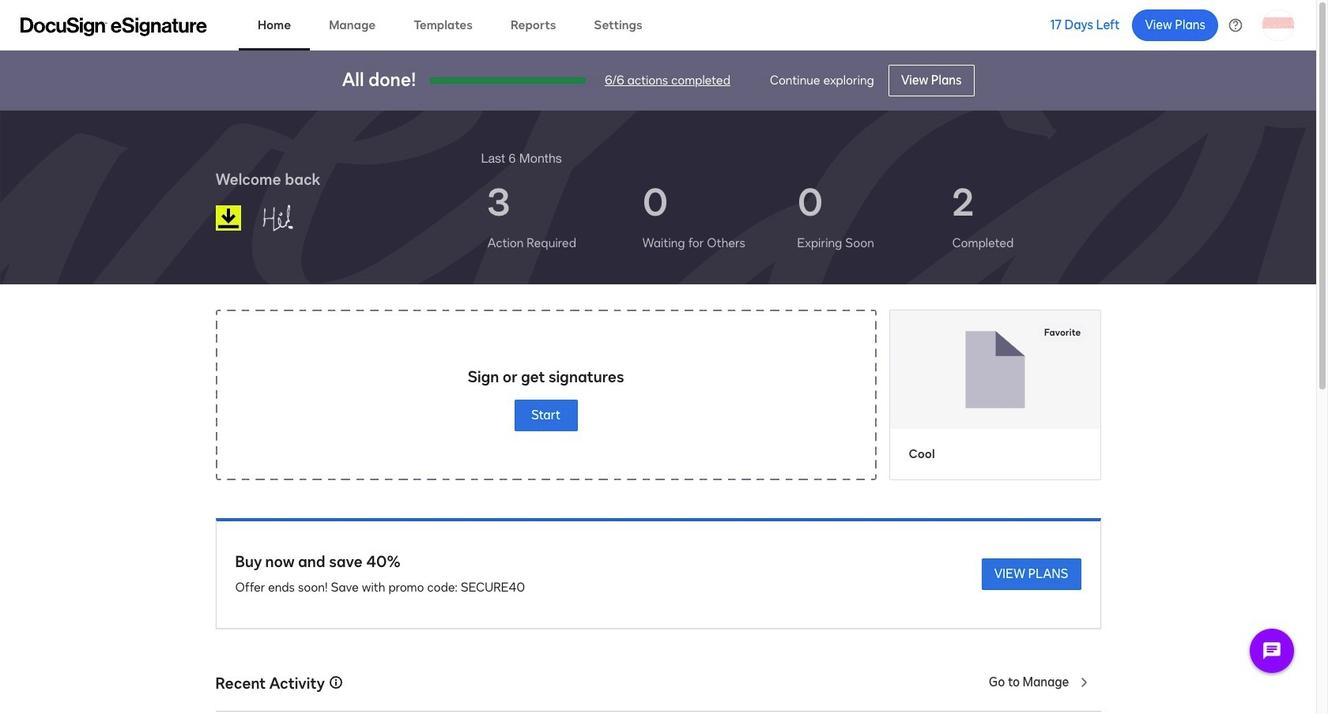 Task type: vqa. For each thing, say whether or not it's contained in the screenshot.
Generic Name image
yes



Task type: describe. For each thing, give the bounding box(es) containing it.
use cool image
[[890, 311, 1101, 429]]

generic name image
[[254, 198, 336, 239]]

your uploaded profile image image
[[1263, 9, 1295, 41]]



Task type: locate. For each thing, give the bounding box(es) containing it.
list
[[481, 168, 1101, 266]]

docusignlogo image
[[216, 206, 241, 231]]

docusign esignature image
[[21, 17, 207, 36]]

heading
[[481, 149, 562, 168]]



